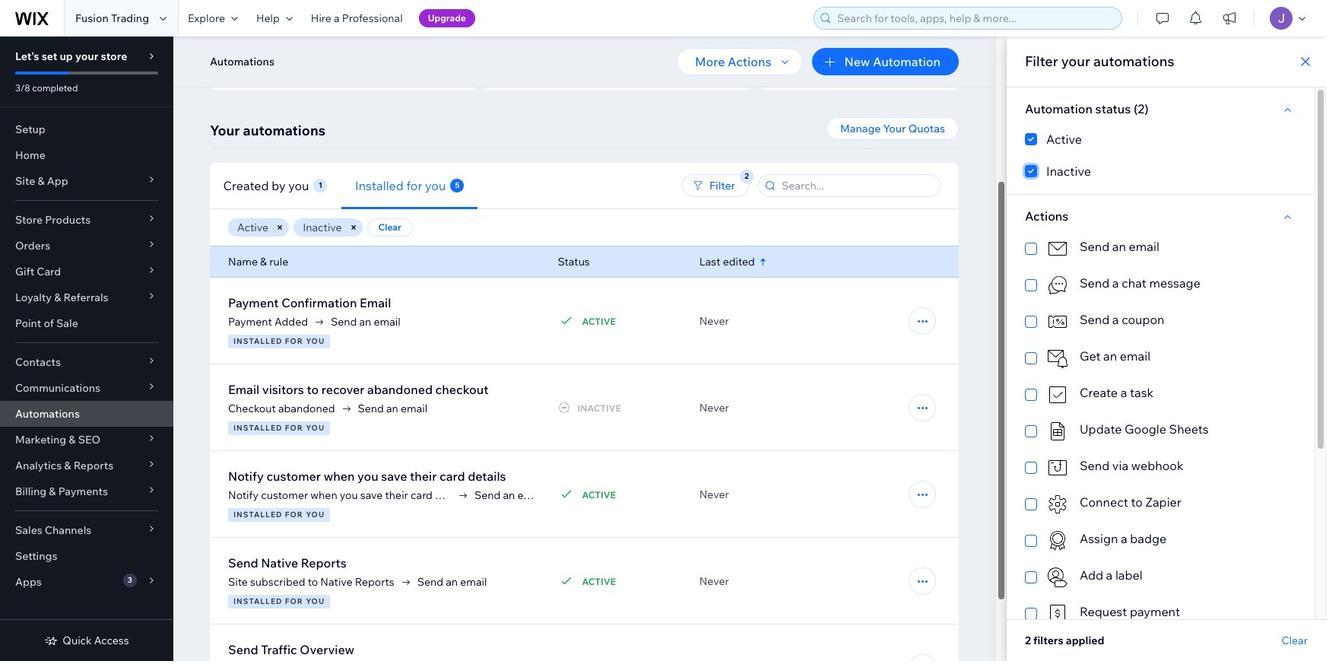 Task type: vqa. For each thing, say whether or not it's contained in the screenshot.


Task type: describe. For each thing, give the bounding box(es) containing it.
channels
[[45, 523, 92, 537]]

automations button
[[202, 50, 282, 73]]

1 horizontal spatial card
[[440, 469, 465, 484]]

an for send native reports
[[446, 575, 458, 589]]

for for visitors
[[285, 423, 303, 433]]

quick
[[63, 634, 92, 647]]

checkout abandoned
[[228, 402, 335, 415]]

automations for automations button
[[210, 55, 275, 68]]

sidebar element
[[0, 37, 173, 661]]

installed for you for customer
[[234, 510, 325, 520]]

Connect to Zapier checkbox
[[1025, 493, 1297, 516]]

home link
[[0, 142, 173, 168]]

of
[[44, 316, 54, 330]]

new automation
[[845, 54, 941, 69]]

& for loyalty
[[54, 291, 61, 304]]

to for abandoned
[[307, 382, 319, 397]]

1 horizontal spatial automations
[[1094, 52, 1175, 70]]

a for professional
[[334, 11, 340, 25]]

referrals
[[64, 291, 108, 304]]

payment for payment confirmation email
[[228, 295, 279, 310]]

coupon
[[1122, 312, 1165, 327]]

email visitors to recover abandoned checkout
[[228, 382, 489, 397]]

category image for send via webhook
[[1047, 456, 1070, 479]]

subscribed
[[250, 575, 306, 589]]

Update Google Sheets checkbox
[[1025, 420, 1297, 443]]

visitors
[[262, 382, 304, 397]]

& for name
[[260, 255, 267, 269]]

up
[[60, 49, 73, 63]]

communications
[[15, 381, 100, 395]]

gift card button
[[0, 259, 173, 285]]

installed for you for native
[[234, 596, 325, 606]]

installed for you for visitors
[[234, 423, 325, 433]]

point
[[15, 316, 41, 330]]

access
[[94, 634, 129, 647]]

store
[[15, 213, 43, 227]]

category image for assign
[[1047, 529, 1070, 552]]

quotas
[[909, 122, 946, 135]]

sale
[[56, 316, 78, 330]]

analytics & reports
[[15, 459, 114, 472]]

5
[[455, 180, 460, 190]]

automations for the automations link
[[15, 407, 80, 421]]

an for email visitors to recover abandoned checkout
[[386, 402, 399, 415]]

gift card
[[15, 265, 61, 278]]

1 vertical spatial when
[[311, 488, 338, 502]]

3/8 completed
[[15, 82, 78, 94]]

send a chat message
[[1080, 275, 1201, 291]]

your inside button
[[884, 122, 906, 135]]

category image for send an email
[[1047, 237, 1070, 260]]

1 vertical spatial native
[[321, 575, 353, 589]]

Create a task checkbox
[[1025, 383, 1297, 406]]

1 horizontal spatial actions
[[1025, 208, 1069, 224]]

1 vertical spatial save
[[360, 488, 383, 502]]

reports for send native reports
[[301, 555, 347, 571]]

1 horizontal spatial your
[[1062, 52, 1091, 70]]

never for payment confirmation email
[[700, 314, 729, 328]]

email for payment confirmation email
[[374, 315, 401, 329]]

send an email for reports
[[417, 575, 487, 589]]

you for visitors
[[306, 423, 325, 433]]

let's
[[15, 49, 39, 63]]

installed
[[355, 178, 404, 193]]

get an email
[[1080, 348, 1151, 364]]

via
[[1113, 458, 1129, 473]]

0 horizontal spatial email
[[228, 382, 260, 397]]

to for reports
[[308, 575, 318, 589]]

filter for filter
[[710, 179, 736, 192]]

Active checkbox
[[1025, 130, 1297, 148]]

0 vertical spatial when
[[324, 469, 355, 484]]

up
[[261, 51, 276, 65]]

rule
[[270, 255, 289, 269]]

category image for request
[[1047, 603, 1070, 625]]

2 horizontal spatial automation
[[1025, 101, 1093, 116]]

Add a label checkbox
[[1025, 566, 1297, 589]]

for for native
[[285, 596, 303, 606]]

name
[[228, 255, 258, 269]]

apps
[[15, 575, 42, 589]]

communications button
[[0, 375, 173, 401]]

& for analytics
[[64, 459, 71, 472]]

email inside send an email option
[[1129, 239, 1160, 254]]

overview
[[300, 642, 355, 657]]

applied
[[1066, 634, 1105, 647]]

email inside get an email checkbox
[[1120, 348, 1151, 364]]

more actions button
[[677, 48, 804, 75]]

installed for you
[[355, 178, 446, 193]]

automation status (2)
[[1025, 101, 1149, 116]]

label
[[1116, 568, 1143, 583]]

a for task
[[1121, 385, 1128, 400]]

site subscribed to native reports
[[228, 575, 395, 589]]

sales channels
[[15, 523, 92, 537]]

connect to zapier
[[1080, 494, 1182, 510]]

fusion trading
[[75, 11, 149, 25]]

send via webhook
[[1080, 458, 1184, 473]]

2
[[1025, 634, 1031, 647]]

payments
[[58, 485, 108, 498]]

category image for get
[[1047, 347, 1070, 370]]

Search... field
[[777, 175, 936, 196]]

1 horizontal spatial clear button
[[1282, 634, 1308, 647]]

update
[[1080, 421, 1122, 437]]

analytics & reports button
[[0, 453, 173, 479]]

installed for email
[[234, 423, 283, 433]]

send an email for email
[[331, 315, 401, 329]]

send traffic overview
[[228, 642, 355, 657]]

watch now button
[[779, 46, 877, 69]]

update google sheets
[[1080, 421, 1209, 437]]

email for notify customer when you save their card details
[[518, 488, 544, 502]]

1 vertical spatial customer
[[261, 488, 308, 502]]

an inside option
[[1113, 239, 1127, 254]]

1 horizontal spatial email
[[360, 295, 391, 310]]

reports for analytics & reports
[[74, 459, 114, 472]]

gift
[[15, 265, 34, 278]]

0 vertical spatial customer
[[267, 469, 321, 484]]

active for payment confirmation email
[[582, 315, 616, 327]]

0 vertical spatial native
[[261, 555, 298, 571]]

site for site & app
[[15, 174, 35, 188]]

category image for send a chat message
[[1047, 274, 1070, 297]]

active for send native reports
[[582, 575, 616, 587]]

to inside option
[[1132, 494, 1143, 510]]

Send an email checkbox
[[1025, 237, 1297, 260]]

a for badge
[[1121, 531, 1128, 546]]

home
[[15, 148, 45, 162]]

email for send native reports
[[460, 575, 487, 589]]

added
[[275, 315, 308, 329]]

automation inside button
[[873, 54, 941, 69]]

Get an email checkbox
[[1025, 347, 1297, 370]]

quick access button
[[44, 634, 129, 647]]

your inside sidebar element
[[75, 49, 98, 63]]

billing & payments
[[15, 485, 108, 498]]

1 vertical spatial details
[[435, 488, 468, 502]]

now
[[841, 51, 864, 65]]

last
[[700, 255, 721, 269]]

sheets
[[1170, 421, 1209, 437]]

get
[[1080, 348, 1101, 364]]

1 notify from the top
[[228, 469, 264, 484]]

settings
[[15, 549, 57, 563]]

loyalty
[[15, 291, 52, 304]]

point of sale link
[[0, 310, 173, 336]]

request payment
[[1080, 604, 1181, 619]]

2 notify customer when you save their card details from the top
[[228, 488, 468, 502]]

watch now
[[806, 51, 864, 65]]

category image for update google sheets
[[1047, 420, 1070, 443]]

send an email inside option
[[1080, 239, 1160, 254]]

manage
[[841, 122, 881, 135]]

2 notify from the top
[[228, 488, 259, 502]]



Task type: locate. For each thing, give the bounding box(es) containing it.
more actions
[[695, 54, 772, 69]]

1 horizontal spatial active
[[1047, 132, 1083, 147]]

active
[[1047, 132, 1083, 147], [237, 221, 269, 234]]

Send via webhook checkbox
[[1025, 456, 1297, 479]]

set up automation button
[[228, 46, 351, 69]]

Inactive checkbox
[[1025, 162, 1297, 180]]

create a task
[[1080, 385, 1154, 400]]

0 horizontal spatial card
[[411, 488, 433, 502]]

& up billing & payments
[[64, 459, 71, 472]]

to right visitors
[[307, 382, 319, 397]]

0 vertical spatial inactive
[[1047, 164, 1092, 179]]

set
[[42, 49, 57, 63]]

for for customer
[[285, 510, 303, 520]]

1 installed for you from the top
[[234, 336, 325, 346]]

quick access
[[63, 634, 129, 647]]

4 category image from the top
[[1047, 420, 1070, 443]]

explore
[[188, 11, 225, 25]]

your automations
[[210, 122, 326, 139]]

2 category image from the top
[[1047, 274, 1070, 297]]

a inside "option"
[[1121, 385, 1128, 400]]

category image left assign
[[1047, 529, 1070, 552]]

1 vertical spatial card
[[411, 488, 433, 502]]

you
[[306, 336, 325, 346], [306, 423, 325, 433], [306, 510, 325, 520], [306, 596, 325, 606]]

inactive inside option
[[1047, 164, 1092, 179]]

you for confirmation
[[306, 336, 325, 346]]

let's set up your store
[[15, 49, 127, 63]]

store products button
[[0, 207, 173, 233]]

& right loyalty
[[54, 291, 61, 304]]

0 vertical spatial to
[[307, 382, 319, 397]]

& left rule
[[260, 255, 267, 269]]

automations up by
[[243, 122, 326, 139]]

1 vertical spatial automations
[[243, 122, 326, 139]]

a for label
[[1107, 568, 1113, 583]]

automation inside button
[[278, 51, 338, 65]]

2 you from the top
[[306, 423, 325, 433]]

native up subscribed
[[261, 555, 298, 571]]

& inside dropdown button
[[38, 174, 45, 188]]

0 vertical spatial save
[[381, 469, 407, 484]]

1 vertical spatial reports
[[301, 555, 347, 571]]

automation right "new"
[[873, 54, 941, 69]]

1 vertical spatial clear
[[1282, 634, 1308, 647]]

add
[[1080, 568, 1104, 583]]

installed for you down the checkout abandoned
[[234, 423, 325, 433]]

customer down the checkout abandoned
[[267, 469, 321, 484]]

you down site subscribed to native reports
[[306, 596, 325, 606]]

0 horizontal spatial reports
[[74, 459, 114, 472]]

site & app
[[15, 174, 68, 188]]

1 vertical spatial clear button
[[1282, 634, 1308, 647]]

0 horizontal spatial automations
[[243, 122, 326, 139]]

0 vertical spatial details
[[468, 469, 506, 484]]

2 never from the top
[[700, 401, 729, 415]]

0 vertical spatial abandoned
[[368, 382, 433, 397]]

0 horizontal spatial native
[[261, 555, 298, 571]]

fusion
[[75, 11, 109, 25]]

settings link
[[0, 543, 173, 569]]

zapier
[[1146, 494, 1182, 510]]

2 for from the top
[[285, 423, 303, 433]]

site & app button
[[0, 168, 173, 194]]

for down subscribed
[[285, 596, 303, 606]]

1 horizontal spatial inactive
[[1047, 164, 1092, 179]]

sales
[[15, 523, 42, 537]]

email up checkout
[[228, 382, 260, 397]]

installed for send
[[234, 596, 283, 606]]

you down the checkout abandoned
[[306, 423, 325, 433]]

installed for you down subscribed
[[234, 596, 325, 606]]

new automation button
[[813, 48, 959, 75]]

for
[[285, 336, 303, 346], [285, 423, 303, 433], [285, 510, 303, 520], [285, 596, 303, 606]]

1 vertical spatial to
[[1132, 494, 1143, 510]]

inactive down automation status (2)
[[1047, 164, 1092, 179]]

never
[[700, 314, 729, 328], [700, 401, 729, 415], [700, 488, 729, 501], [700, 574, 729, 588]]

a left 'badge'
[[1121, 531, 1128, 546]]

Request payment checkbox
[[1025, 603, 1297, 625]]

site for site subscribed to native reports
[[228, 575, 248, 589]]

4 you from the top
[[306, 596, 325, 606]]

& left seo
[[69, 433, 76, 447]]

send an email
[[1080, 239, 1160, 254], [331, 315, 401, 329], [358, 402, 428, 415], [475, 488, 544, 502], [417, 575, 487, 589]]

category image for create a task
[[1047, 383, 1070, 406]]

your up automation status (2)
[[1062, 52, 1091, 70]]

1 vertical spatial notify customer when you save their card details
[[228, 488, 468, 502]]

active
[[582, 315, 616, 327], [582, 489, 616, 500], [582, 575, 616, 587]]

2 filters applied
[[1025, 634, 1105, 647]]

Send a chat message checkbox
[[1025, 274, 1297, 297]]

category image for add a label
[[1047, 566, 1070, 589]]

2 your from the left
[[884, 122, 906, 135]]

0 vertical spatial reports
[[74, 459, 114, 472]]

0 horizontal spatial your
[[210, 122, 240, 139]]

payment confirmation email
[[228, 295, 391, 310]]

you for native
[[306, 596, 325, 606]]

a for coupon
[[1113, 312, 1119, 327]]

3 active from the top
[[582, 575, 616, 587]]

2 installed from the top
[[234, 423, 283, 433]]

active for notify customer when you save their card details
[[582, 489, 616, 500]]

professional
[[342, 11, 403, 25]]

you down added
[[306, 336, 325, 346]]

0 vertical spatial notify customer when you save their card details
[[228, 469, 506, 484]]

1 notify customer when you save their card details from the top
[[228, 469, 506, 484]]

actions inside dropdown button
[[728, 54, 772, 69]]

0 vertical spatial active
[[582, 315, 616, 327]]

a left coupon
[[1113, 312, 1119, 327]]

2 vertical spatial active
[[582, 575, 616, 587]]

a right add
[[1107, 568, 1113, 583]]

1 you from the top
[[306, 336, 325, 346]]

notify
[[228, 469, 264, 484], [228, 488, 259, 502]]

1 category image from the top
[[1047, 310, 1070, 333]]

you up send native reports
[[306, 510, 325, 520]]

automations up (2)
[[1094, 52, 1175, 70]]

6 category image from the top
[[1047, 493, 1070, 516]]

2 horizontal spatial reports
[[355, 575, 395, 589]]

analytics
[[15, 459, 62, 472]]

new
[[845, 54, 871, 69]]

1 horizontal spatial automation
[[873, 54, 941, 69]]

their
[[410, 469, 437, 484], [385, 488, 408, 502]]

a for chat
[[1113, 275, 1119, 291]]

manage your quotas button
[[827, 117, 959, 140]]

filter button
[[682, 174, 749, 197]]

1 your from the left
[[210, 122, 240, 139]]

3 installed for you from the top
[[234, 510, 325, 520]]

send a coupon
[[1080, 312, 1165, 327]]

native down send native reports
[[321, 575, 353, 589]]

your up created
[[210, 122, 240, 139]]

1 vertical spatial actions
[[1025, 208, 1069, 224]]

2 payment from the top
[[228, 315, 272, 329]]

to left zapier
[[1132, 494, 1143, 510]]

customer up send native reports
[[261, 488, 308, 502]]

list
[[210, 0, 1302, 90]]

& right billing
[[49, 485, 56, 498]]

tab list
[[210, 162, 591, 209]]

0 vertical spatial site
[[15, 174, 35, 188]]

1 vertical spatial payment
[[228, 315, 272, 329]]

installed up send native reports
[[234, 510, 283, 520]]

automations inside sidebar element
[[15, 407, 80, 421]]

0 horizontal spatial clear button
[[367, 218, 413, 237]]

4 installed for you from the top
[[234, 596, 325, 606]]

reports inside popup button
[[74, 459, 114, 472]]

setup link
[[0, 116, 173, 142]]

0 vertical spatial filter
[[1025, 52, 1059, 70]]

automation right up on the top left of the page
[[278, 51, 338, 65]]

1 horizontal spatial your
[[884, 122, 906, 135]]

4 installed from the top
[[234, 596, 283, 606]]

1 category image from the top
[[1047, 237, 1070, 260]]

card
[[37, 265, 61, 278]]

installed for you for confirmation
[[234, 336, 325, 346]]

1 for from the top
[[285, 336, 303, 346]]

0 horizontal spatial active
[[237, 221, 269, 234]]

1 horizontal spatial clear
[[1282, 634, 1308, 647]]

status
[[558, 255, 590, 269]]

request
[[1080, 604, 1128, 619]]

installed for you up send native reports
[[234, 510, 325, 520]]

Send a coupon checkbox
[[1025, 310, 1297, 333]]

actions
[[728, 54, 772, 69], [1025, 208, 1069, 224]]

active up name & rule at the left
[[237, 221, 269, 234]]

send
[[1080, 239, 1110, 254], [1080, 275, 1110, 291], [1080, 312, 1110, 327], [331, 315, 357, 329], [358, 402, 384, 415], [1080, 458, 1110, 473], [475, 488, 501, 502], [228, 555, 258, 571], [417, 575, 444, 589], [228, 642, 258, 657]]

4 for from the top
[[285, 596, 303, 606]]

0 vertical spatial email
[[360, 295, 391, 310]]

you for customer
[[306, 510, 325, 520]]

abandoned right recover
[[368, 382, 433, 397]]

a left task
[[1121, 385, 1128, 400]]

created by you
[[224, 178, 310, 193]]

1 horizontal spatial native
[[321, 575, 353, 589]]

filter
[[1025, 52, 1059, 70], [710, 179, 736, 192]]

3 installed from the top
[[234, 510, 283, 520]]

never for email visitors to recover abandoned checkout
[[700, 401, 729, 415]]

installed for you down payment added
[[234, 336, 325, 346]]

email for email visitors to recover abandoned checkout
[[401, 402, 428, 415]]

0 horizontal spatial automation
[[278, 51, 338, 65]]

& left app
[[38, 174, 45, 188]]

traffic
[[261, 642, 297, 657]]

category image
[[1047, 237, 1070, 260], [1047, 274, 1070, 297], [1047, 383, 1070, 406], [1047, 420, 1070, 443], [1047, 456, 1070, 479], [1047, 493, 1070, 516], [1047, 566, 1070, 589]]

save
[[381, 469, 407, 484], [360, 488, 383, 502]]

message
[[1150, 275, 1201, 291]]

1 horizontal spatial reports
[[301, 555, 347, 571]]

4 never from the top
[[700, 574, 729, 588]]

inactive down 1 at top left
[[303, 221, 342, 234]]

a left chat
[[1113, 275, 1119, 291]]

a right hire
[[334, 11, 340, 25]]

1 horizontal spatial site
[[228, 575, 248, 589]]

automations inside button
[[210, 55, 275, 68]]

0 vertical spatial automations
[[1094, 52, 1175, 70]]

hire
[[311, 11, 332, 25]]

1 horizontal spatial their
[[410, 469, 437, 484]]

payment
[[1130, 604, 1181, 619]]

filter for filter your automations
[[1025, 52, 1059, 70]]

3 you from the top
[[306, 510, 325, 520]]

0 vertical spatial notify
[[228, 469, 264, 484]]

store
[[101, 49, 127, 63]]

send an email for when
[[475, 488, 544, 502]]

chat
[[1122, 275, 1147, 291]]

category image
[[1047, 310, 1070, 333], [1047, 347, 1070, 370], [1047, 529, 1070, 552], [1047, 603, 1070, 625]]

seo
[[78, 433, 101, 447]]

4 category image from the top
[[1047, 603, 1070, 625]]

billing & payments button
[[0, 479, 173, 504]]

installed down payment added
[[234, 336, 283, 346]]

payment left added
[[228, 315, 272, 329]]

for down the checkout abandoned
[[285, 423, 303, 433]]

1 vertical spatial active
[[237, 221, 269, 234]]

set
[[242, 51, 259, 65]]

0 vertical spatial card
[[440, 469, 465, 484]]

an inside checkbox
[[1104, 348, 1118, 364]]

automations link
[[0, 401, 173, 427]]

& for marketing
[[69, 433, 76, 447]]

category image for send
[[1047, 310, 1070, 333]]

installed down subscribed
[[234, 596, 283, 606]]

1 vertical spatial abandoned
[[278, 402, 335, 415]]

5 category image from the top
[[1047, 456, 1070, 479]]

1 vertical spatial inactive
[[303, 221, 342, 234]]

0 vertical spatial clear
[[378, 221, 402, 233]]

list containing set up automation
[[210, 0, 1302, 90]]

category image left send a coupon
[[1047, 310, 1070, 333]]

app
[[47, 174, 68, 188]]

add a label
[[1080, 568, 1143, 583]]

for down added
[[285, 336, 303, 346]]

for for confirmation
[[285, 336, 303, 346]]

never for notify customer when you save their card details
[[700, 488, 729, 501]]

watch
[[806, 51, 838, 65]]

0 vertical spatial payment
[[228, 295, 279, 310]]

automations
[[1094, 52, 1175, 70], [243, 122, 326, 139]]

3 category image from the top
[[1047, 529, 1070, 552]]

your right up
[[75, 49, 98, 63]]

1 vertical spatial site
[[228, 575, 248, 589]]

0 horizontal spatial their
[[385, 488, 408, 502]]

create
[[1080, 385, 1118, 400]]

1 vertical spatial automations
[[15, 407, 80, 421]]

1 vertical spatial notify
[[228, 488, 259, 502]]

a inside option
[[1113, 312, 1119, 327]]

last edited
[[700, 255, 755, 269]]

checkout
[[228, 402, 276, 415]]

never for send native reports
[[700, 574, 729, 588]]

automation left "status"
[[1025, 101, 1093, 116]]

active down automation status (2)
[[1047, 132, 1083, 147]]

abandoned down visitors
[[278, 402, 335, 415]]

2 category image from the top
[[1047, 347, 1070, 370]]

category image left get
[[1047, 347, 1070, 370]]

3 for from the top
[[285, 510, 303, 520]]

1 horizontal spatial automations
[[210, 55, 275, 68]]

2 active from the top
[[582, 489, 616, 500]]

an for notify customer when you save their card details
[[503, 488, 515, 502]]

& for site
[[38, 174, 45, 188]]

3 never from the top
[[700, 488, 729, 501]]

0 horizontal spatial site
[[15, 174, 35, 188]]

1 active from the top
[[582, 315, 616, 327]]

installed for payment
[[234, 336, 283, 346]]

tab list containing created by you
[[210, 162, 591, 209]]

details
[[468, 469, 506, 484], [435, 488, 468, 502]]

0 horizontal spatial filter
[[710, 179, 736, 192]]

0 horizontal spatial your
[[75, 49, 98, 63]]

1 installed from the top
[[234, 336, 283, 346]]

0 vertical spatial automations
[[210, 55, 275, 68]]

0 vertical spatial clear button
[[367, 218, 413, 237]]

0 horizontal spatial clear
[[378, 221, 402, 233]]

0 vertical spatial active
[[1047, 132, 1083, 147]]

0 horizontal spatial inactive
[[303, 221, 342, 234]]

0 horizontal spatial automations
[[15, 407, 80, 421]]

installed for notify
[[234, 510, 283, 520]]

for up send native reports
[[285, 510, 303, 520]]

filter your automations
[[1025, 52, 1175, 70]]

category image up "2 filters applied"
[[1047, 603, 1070, 625]]

Search for tools, apps, help & more... field
[[833, 8, 1118, 29]]

3 category image from the top
[[1047, 383, 1070, 406]]

send native reports
[[228, 555, 347, 571]]

site left subscribed
[[228, 575, 248, 589]]

1 horizontal spatial abandoned
[[368, 382, 433, 397]]

email right confirmation
[[360, 295, 391, 310]]

webhook
[[1132, 458, 1184, 473]]

0 horizontal spatial actions
[[728, 54, 772, 69]]

0 horizontal spatial abandoned
[[278, 402, 335, 415]]

1 vertical spatial their
[[385, 488, 408, 502]]

help button
[[247, 0, 302, 37]]

setup
[[15, 122, 45, 136]]

1 vertical spatial active
[[582, 489, 616, 500]]

checkout
[[436, 382, 489, 397]]

3
[[128, 575, 132, 585]]

0 vertical spatial their
[[410, 469, 437, 484]]

site inside dropdown button
[[15, 174, 35, 188]]

& for billing
[[49, 485, 56, 498]]

a
[[334, 11, 340, 25], [1113, 275, 1119, 291], [1113, 312, 1119, 327], [1121, 385, 1128, 400], [1121, 531, 1128, 546], [1107, 568, 1113, 583]]

7 category image from the top
[[1047, 566, 1070, 589]]

upgrade
[[428, 12, 466, 24]]

Assign a badge checkbox
[[1025, 529, 1297, 552]]

a inside checkbox
[[1121, 531, 1128, 546]]

google
[[1125, 421, 1167, 437]]

payment up payment added
[[228, 295, 279, 310]]

created
[[224, 178, 269, 193]]

an for payment confirmation email
[[359, 315, 372, 329]]

send an email for to
[[358, 402, 428, 415]]

orders
[[15, 239, 50, 253]]

badge
[[1131, 531, 1167, 546]]

1 vertical spatial filter
[[710, 179, 736, 192]]

1 horizontal spatial filter
[[1025, 52, 1059, 70]]

installed down checkout
[[234, 423, 283, 433]]

your left 'quotas'
[[884, 122, 906, 135]]

1 payment from the top
[[228, 295, 279, 310]]

active inside checkbox
[[1047, 132, 1083, 147]]

site down the home
[[15, 174, 35, 188]]

2 vertical spatial reports
[[355, 575, 395, 589]]

0 vertical spatial actions
[[728, 54, 772, 69]]

contacts button
[[0, 349, 173, 375]]

1 vertical spatial email
[[228, 382, 260, 397]]

products
[[45, 213, 91, 227]]

category image for connect to zapier
[[1047, 493, 1070, 516]]

2 installed for you from the top
[[234, 423, 325, 433]]

2 vertical spatial to
[[308, 575, 318, 589]]

orders button
[[0, 233, 173, 259]]

payment for payment added
[[228, 315, 272, 329]]

to down send native reports
[[308, 575, 318, 589]]

filter inside filter button
[[710, 179, 736, 192]]

1 never from the top
[[700, 314, 729, 328]]



